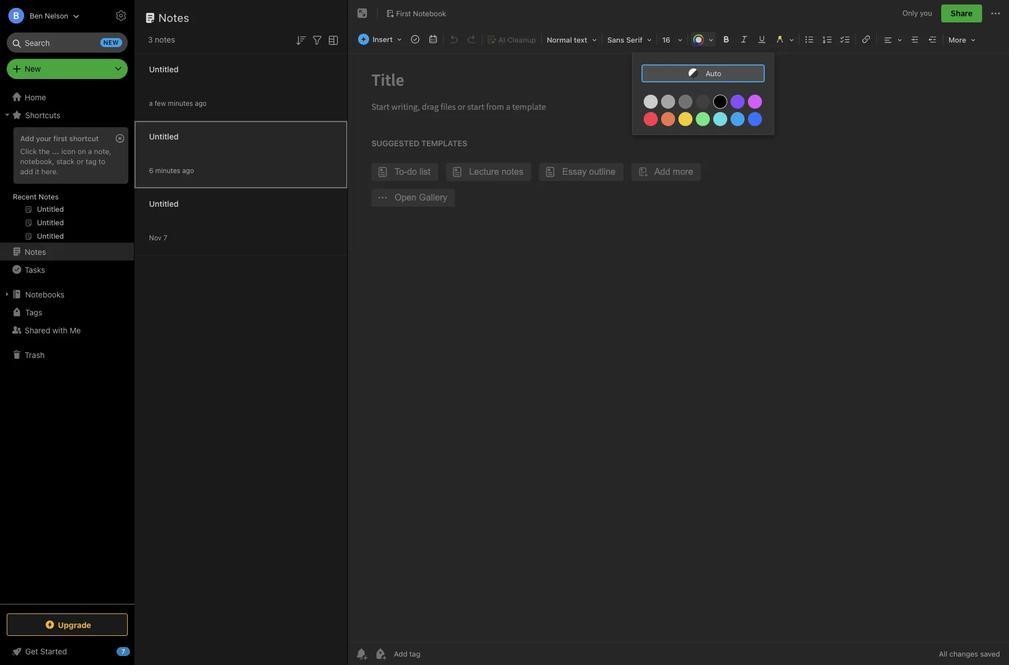 Task type: describe. For each thing, give the bounding box(es) containing it.
italic image
[[736, 31, 752, 47]]

underline image
[[754, 31, 770, 47]]

tasks
[[25, 265, 45, 274]]

it
[[35, 167, 39, 176]]

add a reminder image
[[355, 647, 368, 661]]

shortcut
[[69, 134, 99, 143]]

notes
[[155, 35, 175, 44]]

new
[[25, 64, 41, 73]]

changes
[[950, 649, 978, 658]]

add your first shortcut
[[20, 134, 99, 143]]

3 notes
[[148, 35, 175, 44]]

more
[[949, 35, 966, 44]]

only
[[903, 9, 918, 18]]

Add tag field
[[393, 649, 477, 659]]

6 minutes ago
[[149, 166, 194, 175]]

Note Editor text field
[[348, 54, 1009, 642]]

bold image
[[718, 31, 734, 47]]

3
[[148, 35, 153, 44]]

sans serif
[[607, 35, 643, 44]]

0 vertical spatial notes
[[159, 11, 189, 24]]

notes inside group
[[39, 192, 59, 201]]

ben nelson
[[30, 11, 68, 20]]

expand note image
[[356, 7, 369, 20]]

new
[[103, 39, 119, 46]]

upgrade
[[58, 620, 91, 630]]

settings image
[[114, 9, 128, 22]]

Font color field
[[689, 31, 717, 48]]

home link
[[0, 88, 134, 106]]

saved
[[980, 649, 1000, 658]]

Highlight field
[[771, 31, 798, 48]]

...
[[52, 147, 59, 156]]

only you
[[903, 9, 932, 18]]

first notebook
[[396, 9, 446, 18]]

0 vertical spatial ago
[[195, 99, 207, 107]]

add
[[20, 134, 34, 143]]

text
[[574, 35, 587, 44]]

get started
[[25, 647, 67, 656]]

Account field
[[0, 4, 80, 27]]

add
[[20, 167, 33, 176]]

get
[[25, 647, 38, 656]]

untitled for minutes
[[149, 64, 179, 74]]

add tag image
[[374, 647, 387, 661]]

shortcuts
[[25, 110, 60, 120]]

first
[[53, 134, 67, 143]]

outdent image
[[925, 31, 941, 47]]

0 vertical spatial 7
[[163, 233, 167, 242]]

nelson
[[45, 11, 68, 20]]

click to collapse image
[[130, 644, 139, 658]]

here.
[[41, 167, 59, 176]]

a inside 'icon on a note, notebook, stack or tag to add it here.'
[[88, 147, 92, 156]]

upgrade button
[[7, 614, 128, 636]]

all changes saved
[[939, 649, 1000, 658]]

trash
[[25, 350, 45, 359]]

note,
[[94, 147, 111, 156]]

bulleted list image
[[802, 31, 818, 47]]

insert link image
[[858, 31, 874, 47]]

me
[[70, 325, 81, 335]]

nov
[[149, 233, 162, 242]]

share
[[951, 8, 973, 18]]

trash link
[[0, 346, 134, 364]]

stack
[[56, 157, 75, 166]]

notebook
[[413, 9, 446, 18]]

click the ...
[[20, 147, 59, 156]]

tree containing home
[[0, 88, 134, 604]]

task image
[[407, 31, 423, 47]]

share button
[[941, 4, 982, 22]]

Help and Learning task checklist field
[[0, 643, 134, 661]]

auto
[[706, 69, 721, 78]]

notes link
[[0, 243, 134, 261]]

Add filters field
[[310, 33, 324, 47]]



Task type: vqa. For each thing, say whether or not it's contained in the screenshot.
6
yes



Task type: locate. For each thing, give the bounding box(es) containing it.
new search field
[[15, 33, 122, 53]]

expand notebooks image
[[3, 290, 12, 299]]

sans
[[607, 35, 624, 44]]

ago right few
[[195, 99, 207, 107]]

ago
[[195, 99, 207, 107], [182, 166, 194, 175]]

7 right the nov
[[163, 233, 167, 242]]

1 vertical spatial untitled
[[149, 131, 179, 141]]

normal
[[547, 35, 572, 44]]

add filters image
[[310, 33, 324, 47]]

insert
[[373, 35, 393, 44]]

the
[[39, 147, 50, 156]]

or
[[77, 157, 84, 166]]

recent notes
[[13, 192, 59, 201]]

1 vertical spatial 7
[[121, 648, 125, 655]]

notebook,
[[20, 157, 54, 166]]

calendar event image
[[425, 31, 441, 47]]

a left few
[[149, 99, 153, 107]]

More field
[[945, 31, 979, 48]]

0 horizontal spatial ago
[[182, 166, 194, 175]]

icon on a note, notebook, stack or tag to add it here.
[[20, 147, 111, 176]]

shared with me
[[25, 325, 81, 335]]

ago right 6
[[182, 166, 194, 175]]

6
[[149, 166, 153, 175]]

untitled down 6 minutes ago
[[149, 199, 179, 208]]

Insert field
[[355, 31, 406, 47]]

tasks button
[[0, 261, 134, 279]]

2 untitled from the top
[[149, 131, 179, 141]]

1 vertical spatial a
[[88, 147, 92, 156]]

untitled down few
[[149, 131, 179, 141]]

0 horizontal spatial a
[[88, 147, 92, 156]]

a few minutes ago
[[149, 99, 207, 107]]

numbered list image
[[820, 31, 835, 47]]

shared
[[25, 325, 50, 335]]

note window element
[[348, 0, 1009, 665]]

Search text field
[[15, 33, 120, 53]]

home
[[25, 92, 46, 102]]

0 vertical spatial minutes
[[168, 99, 193, 107]]

few
[[155, 99, 166, 107]]

group
[[0, 124, 134, 247]]

normal text
[[547, 35, 587, 44]]

7 left click to collapse icon
[[121, 648, 125, 655]]

1 vertical spatial ago
[[182, 166, 194, 175]]

untitled for ago
[[149, 131, 179, 141]]

a
[[149, 99, 153, 107], [88, 147, 92, 156]]

serif
[[626, 35, 643, 44]]

checklist image
[[838, 31, 853, 47]]

0 vertical spatial untitled
[[149, 64, 179, 74]]

recent
[[13, 192, 37, 201]]

all
[[939, 649, 948, 658]]

your
[[36, 134, 51, 143]]

tags
[[25, 307, 42, 317]]

1 horizontal spatial 7
[[163, 233, 167, 242]]

3 untitled from the top
[[149, 199, 179, 208]]

a right on
[[88, 147, 92, 156]]

1 untitled from the top
[[149, 64, 179, 74]]

untitled
[[149, 64, 179, 74], [149, 131, 179, 141], [149, 199, 179, 208]]

1 horizontal spatial ago
[[195, 99, 207, 107]]

group containing add your first shortcut
[[0, 124, 134, 247]]

you
[[920, 9, 932, 18]]

to
[[99, 157, 105, 166]]

click
[[20, 147, 37, 156]]

2 vertical spatial untitled
[[149, 199, 179, 208]]

first notebook button
[[382, 6, 450, 21]]

untitled down notes on the left of page
[[149, 64, 179, 74]]

new button
[[7, 59, 128, 79]]

auto button
[[642, 64, 765, 82]]

Sort options field
[[294, 33, 308, 47]]

notebooks link
[[0, 285, 134, 303]]

View options field
[[324, 33, 340, 47]]

on
[[78, 147, 86, 156]]

Heading level field
[[543, 31, 601, 48]]

indent image
[[907, 31, 923, 47]]

tags button
[[0, 303, 134, 321]]

more actions image
[[989, 7, 1002, 20]]

notes up tasks
[[25, 247, 46, 256]]

notes up notes on the left of page
[[159, 11, 189, 24]]

1 vertical spatial notes
[[39, 192, 59, 201]]

1 vertical spatial minutes
[[155, 166, 180, 175]]

0 horizontal spatial 7
[[121, 648, 125, 655]]

shared with me link
[[0, 321, 134, 339]]

minutes
[[168, 99, 193, 107], [155, 166, 180, 175]]

Alignment field
[[878, 31, 906, 48]]

7 inside help and learning task checklist field
[[121, 648, 125, 655]]

Font family field
[[603, 31, 656, 48]]

1 horizontal spatial a
[[149, 99, 153, 107]]

7
[[163, 233, 167, 242], [121, 648, 125, 655]]

first
[[396, 9, 411, 18]]

notes right the recent
[[39, 192, 59, 201]]

More actions field
[[989, 4, 1002, 22]]

with
[[52, 325, 68, 335]]

0 vertical spatial a
[[149, 99, 153, 107]]

started
[[40, 647, 67, 656]]

icon
[[61, 147, 76, 156]]

ben
[[30, 11, 43, 20]]

Font size field
[[658, 31, 686, 48]]

shortcuts button
[[0, 106, 134, 124]]

minutes right few
[[168, 99, 193, 107]]

tree
[[0, 88, 134, 604]]

16
[[662, 35, 671, 44]]

notes
[[159, 11, 189, 24], [39, 192, 59, 201], [25, 247, 46, 256]]

2 vertical spatial notes
[[25, 247, 46, 256]]

tag
[[86, 157, 97, 166]]

nov 7
[[149, 233, 167, 242]]

notebooks
[[25, 289, 64, 299]]

minutes right 6
[[155, 166, 180, 175]]



